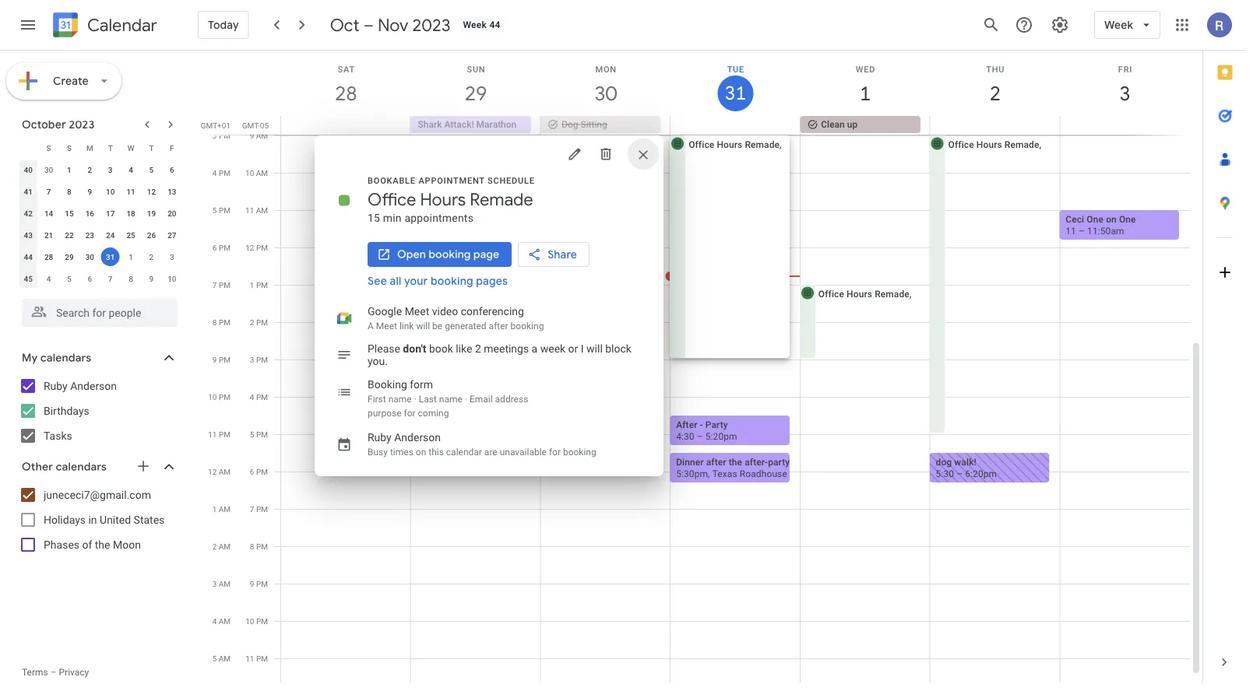 Task type: vqa. For each thing, say whether or not it's contained in the screenshot.


Task type: locate. For each thing, give the bounding box(es) containing it.
pages
[[476, 274, 508, 288]]

2 right like
[[475, 342, 481, 355]]

roadhouse
[[740, 469, 788, 480]]

11 pm up 12 am
[[208, 430, 231, 439]]

after
[[676, 420, 698, 430]]

23 element
[[80, 226, 99, 245]]

·
[[414, 394, 417, 405], [465, 394, 467, 405]]

week up "sun"
[[463, 19, 487, 30]]

11 right 10 element in the left top of the page
[[127, 187, 135, 196]]

0 horizontal spatial will
[[416, 321, 430, 332]]

12 for 12
[[147, 187, 156, 196]]

2 up 3 am
[[212, 542, 217, 552]]

0 horizontal spatial 31
[[106, 252, 115, 262]]

dog
[[936, 457, 952, 468]]

calendar heading
[[84, 14, 157, 36]]

3 link
[[1108, 76, 1144, 111]]

31 cell
[[100, 246, 121, 268]]

11 inside ceci one on one 11 – 11:50am
[[1066, 226, 1077, 236]]

1 vertical spatial 7 pm
[[250, 505, 268, 514]]

, inside dinner after the after-party 5:30pm , texas roadhouse
[[708, 469, 710, 480]]

7 pm
[[213, 280, 231, 290], [250, 505, 268, 514]]

main drawer image
[[19, 16, 37, 34]]

dog walk! 5:30 – 6:20pm
[[936, 457, 997, 480]]

booking
[[429, 248, 471, 262], [431, 274, 474, 288], [511, 321, 544, 332], [563, 447, 597, 458]]

up
[[848, 119, 858, 130]]

9
[[250, 131, 254, 140], [88, 187, 92, 196], [149, 274, 154, 284], [213, 355, 217, 365], [250, 580, 254, 589]]

1 vertical spatial 30
[[44, 165, 53, 175]]

name up coming
[[439, 394, 463, 405]]

1 horizontal spatial 4 pm
[[250, 393, 268, 402]]

after up texas
[[706, 457, 727, 468]]

0 horizontal spatial after
[[489, 321, 509, 332]]

row containing 42
[[18, 203, 182, 224]]

0 vertical spatial will
[[416, 321, 430, 332]]

3 down "fri"
[[1119, 81, 1130, 106]]

14 element
[[39, 204, 58, 223]]

24 element
[[101, 226, 120, 245]]

0 horizontal spatial 2023
[[69, 118, 95, 132]]

calendar element
[[50, 9, 157, 44]]

tab list
[[1204, 51, 1247, 641]]

3 pm
[[213, 131, 231, 140], [250, 355, 268, 365]]

1 horizontal spatial for
[[549, 447, 561, 458]]

ruby for ruby anderson
[[44, 380, 68, 393]]

19
[[147, 209, 156, 218]]

row containing shark attack! marathon
[[274, 116, 1203, 135]]

11:50am
[[1088, 226, 1125, 236]]

the inside list
[[95, 539, 110, 552]]

1 down 12 pm
[[250, 280, 254, 290]]

1 vertical spatial 5 pm
[[250, 430, 268, 439]]

0 horizontal spatial 6 pm
[[213, 243, 231, 252]]

0 vertical spatial 12
[[147, 187, 156, 196]]

8 left 2 pm at the left top of page
[[213, 318, 217, 327]]

1 vertical spatial the
[[95, 539, 110, 552]]

12 for 12 am
[[208, 467, 217, 477]]

29 right 28 element
[[65, 252, 74, 262]]

2 · from the left
[[465, 394, 467, 405]]

row group inside october 2023 grid
[[18, 159, 182, 290]]

1 horizontal spatial s
[[67, 143, 72, 153]]

13
[[168, 187, 176, 196]]

0 vertical spatial 11 pm
[[208, 430, 231, 439]]

sun 29
[[464, 64, 486, 106]]

0 horizontal spatial s
[[46, 143, 51, 153]]

office hours remade
[[368, 189, 533, 210]]

mon 30
[[594, 64, 617, 106]]

appointment
[[419, 176, 485, 185]]

2 horizontal spatial 30
[[594, 81, 616, 106]]

11 down the ceci
[[1066, 226, 1077, 236]]

6 pm right 12 am
[[250, 467, 268, 477]]

november 2 element
[[142, 248, 161, 266]]

see
[[368, 274, 387, 288]]

3 pm down gmt+01
[[213, 131, 231, 140]]

booking form first name · last name · email address purpose for coming
[[368, 378, 529, 419]]

booking up see all your booking pages link
[[429, 248, 471, 262]]

on up 11:50am
[[1107, 214, 1117, 225]]

1 vertical spatial 11 pm
[[246, 654, 268, 664]]

anderson up times
[[394, 431, 441, 444]]

row containing 40
[[18, 159, 182, 181]]

9 pm
[[213, 355, 231, 365], [250, 580, 268, 589]]

1 horizontal spatial 12
[[208, 467, 217, 477]]

30 down mon
[[594, 81, 616, 106]]

1 cell from the left
[[281, 116, 411, 135]]

address
[[495, 394, 529, 405]]

1 horizontal spatial on
[[1107, 214, 1117, 225]]

september 30 element
[[39, 161, 58, 179]]

other calendars button
[[3, 455, 193, 480]]

2 down m
[[88, 165, 92, 175]]

28 link
[[328, 76, 364, 111]]

1 vertical spatial 6 pm
[[250, 467, 268, 477]]

1 vertical spatial after
[[706, 457, 727, 468]]

0 horizontal spatial 29
[[65, 252, 74, 262]]

2 name from the left
[[439, 394, 463, 405]]

booking up a
[[511, 321, 544, 332]]

15 inside "row group"
[[65, 209, 74, 218]]

7 pm left 1 pm
[[213, 280, 231, 290]]

None search field
[[0, 293, 193, 327]]

after - party 4:30 – 5:20pm
[[676, 420, 738, 442]]

2023 up m
[[69, 118, 95, 132]]

0 horizontal spatial name
[[389, 394, 412, 405]]

anderson down my calendars dropdown button
[[70, 380, 117, 393]]

– right oct
[[364, 14, 374, 36]]

,
[[780, 139, 782, 150], [1040, 139, 1042, 150], [910, 289, 912, 300], [708, 469, 710, 480]]

0 horizontal spatial meet
[[376, 321, 397, 332]]

appointments
[[405, 212, 474, 224]]

0 horizontal spatial 3 pm
[[213, 131, 231, 140]]

21 element
[[39, 226, 58, 245]]

1 vertical spatial ruby
[[368, 431, 392, 444]]

ruby inside my calendars list
[[44, 380, 68, 393]]

10 left 11 element
[[106, 187, 115, 196]]

1 horizontal spatial 7 pm
[[250, 505, 268, 514]]

0 horizontal spatial t
[[108, 143, 113, 153]]

11 down 10 am
[[245, 206, 254, 215]]

1 horizontal spatial 2023
[[413, 14, 451, 36]]

the for after
[[729, 457, 743, 468]]

1 horizontal spatial ·
[[465, 394, 467, 405]]

5
[[149, 165, 154, 175], [213, 206, 217, 215], [67, 274, 72, 284], [250, 430, 254, 439], [212, 654, 217, 664]]

anderson inside my calendars list
[[70, 380, 117, 393]]

4
[[129, 165, 133, 175], [213, 168, 217, 178], [47, 274, 51, 284], [250, 393, 254, 402], [212, 617, 217, 626]]

birthdays
[[44, 405, 89, 418]]

for
[[404, 408, 416, 419], [549, 447, 561, 458]]

my calendars button
[[3, 346, 193, 371]]

am down 9 am
[[256, 168, 268, 178]]

31 down tue
[[724, 81, 746, 106]]

12 element
[[142, 182, 161, 201]]

am up 1 am
[[219, 467, 231, 477]]

0 vertical spatial 5 pm
[[213, 206, 231, 215]]

the inside dinner after the after-party 5:30pm , texas roadhouse
[[729, 457, 743, 468]]

15 right the "14" element
[[65, 209, 74, 218]]

november 7 element
[[101, 270, 120, 288]]

1 vertical spatial 4 pm
[[250, 393, 268, 402]]

1
[[859, 81, 870, 106], [67, 165, 72, 175], [129, 252, 133, 262], [250, 280, 254, 290], [212, 505, 217, 514]]

row
[[274, 116, 1203, 135], [18, 137, 182, 159], [18, 159, 182, 181], [18, 181, 182, 203], [18, 203, 182, 224], [18, 224, 182, 246], [18, 246, 182, 268], [18, 268, 182, 290]]

1 horizontal spatial after
[[706, 457, 727, 468]]

0 horizontal spatial 11 pm
[[208, 430, 231, 439]]

0 horizontal spatial one
[[1087, 214, 1104, 225]]

1 horizontal spatial 44
[[490, 19, 501, 30]]

0 vertical spatial ruby
[[44, 380, 68, 393]]

44 up 29 link
[[490, 19, 501, 30]]

10
[[245, 168, 254, 178], [106, 187, 115, 196], [168, 274, 176, 284], [208, 393, 217, 402], [246, 617, 254, 626]]

0 horizontal spatial for
[[404, 408, 416, 419]]

on left this
[[416, 447, 426, 458]]

other calendars
[[22, 460, 107, 475]]

meet up link
[[405, 305, 430, 318]]

open
[[397, 248, 426, 262]]

2 s from the left
[[67, 143, 72, 153]]

other
[[22, 460, 53, 475]]

1 vertical spatial 9 pm
[[250, 580, 268, 589]]

20 element
[[163, 204, 181, 223]]

5:20pm
[[706, 431, 738, 442]]

generated
[[445, 321, 487, 332]]

1 horizontal spatial 15
[[368, 212, 380, 224]]

the right of
[[95, 539, 110, 552]]

12
[[147, 187, 156, 196], [246, 243, 254, 252], [208, 467, 217, 477]]

f
[[170, 143, 174, 153]]

1 vertical spatial calendars
[[56, 460, 107, 475]]

0 vertical spatial 10 pm
[[208, 393, 231, 402]]

30 for 30 element in the left of the page
[[85, 252, 94, 262]]

23
[[85, 231, 94, 240]]

1 vertical spatial will
[[587, 342, 603, 355]]

october 2023 grid
[[15, 137, 182, 290]]

am for 3 am
[[219, 580, 231, 589]]

1 horizontal spatial 5 pm
[[250, 430, 268, 439]]

2 horizontal spatial 12
[[246, 243, 254, 252]]

am down 4 am
[[219, 654, 231, 664]]

row group
[[18, 159, 182, 290]]

for left coming
[[404, 408, 416, 419]]

0 horizontal spatial ruby
[[44, 380, 68, 393]]

15 min appointments
[[368, 212, 474, 224]]

15
[[65, 209, 74, 218], [368, 212, 380, 224]]

0 vertical spatial after
[[489, 321, 509, 332]]

row group containing 40
[[18, 159, 182, 290]]

20
[[168, 209, 176, 218]]

1 vertical spatial for
[[549, 447, 561, 458]]

am down 3 am
[[219, 617, 231, 626]]

2pm
[[694, 338, 712, 349]]

12 up 1 am
[[208, 467, 217, 477]]

1 vertical spatial on
[[416, 447, 426, 458]]

1 horizontal spatial ruby
[[368, 431, 392, 444]]

7 right 1 am
[[250, 505, 254, 514]]

0 horizontal spatial 30
[[44, 165, 53, 175]]

0 horizontal spatial 4 pm
[[213, 168, 231, 178]]

2 down 1 pm
[[250, 318, 254, 327]]

0 horizontal spatial 9 pm
[[213, 355, 231, 365]]

meet down google
[[376, 321, 397, 332]]

1 horizontal spatial will
[[587, 342, 603, 355]]

for right 'unavailable'
[[549, 447, 561, 458]]

create button
[[6, 62, 121, 100]]

0 vertical spatial 9 pm
[[213, 355, 231, 365]]

0 horizontal spatial week
[[463, 19, 487, 30]]

am down 05
[[256, 131, 268, 140]]

you.
[[368, 355, 388, 368]]

1 right september 30 'element'
[[67, 165, 72, 175]]

unavailable
[[500, 447, 547, 458]]

0 horizontal spatial 15
[[65, 209, 74, 218]]

44 left 28 element
[[24, 252, 33, 262]]

share button
[[518, 242, 590, 267]]

11
[[127, 187, 135, 196], [245, 206, 254, 215], [1066, 226, 1077, 236], [208, 430, 217, 439], [246, 654, 254, 664]]

calendars up junececi7@gmail.com
[[56, 460, 107, 475]]

am for 2 am
[[219, 542, 231, 552]]

1 vertical spatial party
[[706, 420, 728, 430]]

0 horizontal spatial the
[[95, 539, 110, 552]]

2023 right 'nov'
[[413, 14, 451, 36]]

gmt-05
[[242, 121, 269, 130]]

ruby inside "ruby anderson busy times on this calendar are unavailable for booking"
[[368, 431, 392, 444]]

11 element
[[122, 182, 140, 201]]

am up 12 pm
[[256, 206, 268, 215]]

1 vertical spatial meet
[[376, 321, 397, 332]]

november 6 element
[[80, 270, 99, 288]]

grid
[[199, 51, 1203, 685]]

clean
[[821, 119, 845, 130]]

one
[[1087, 214, 1104, 225], [1120, 214, 1137, 225]]

4 pm left 10 am
[[213, 168, 231, 178]]

7 pm right 1 am
[[250, 505, 268, 514]]

0 horizontal spatial 12
[[147, 187, 156, 196]]

0 vertical spatial 28
[[334, 81, 356, 106]]

12 inside row
[[147, 187, 156, 196]]

12 right 11 element
[[147, 187, 156, 196]]

all
[[390, 274, 402, 288]]

google meet video conferencing a meet link will be generated after booking
[[368, 305, 544, 332]]

1 inside november 1 element
[[129, 252, 133, 262]]

11 pm right 5 am
[[246, 654, 268, 664]]

of
[[82, 539, 92, 552]]

– down -
[[697, 431, 703, 442]]

31 right 30 element in the left of the page
[[106, 252, 115, 262]]

1 vertical spatial 8 pm
[[250, 542, 268, 552]]

3 pm down 2 pm at the left top of page
[[250, 355, 268, 365]]

0 vertical spatial calendars
[[40, 351, 91, 365]]

week
[[1105, 18, 1134, 32], [463, 19, 487, 30]]

2 down thu
[[989, 81, 1000, 106]]

anderson for ruby anderson busy times on this calendar are unavailable for booking
[[394, 431, 441, 444]]

1 for 1 pm
[[250, 280, 254, 290]]

8 pm
[[213, 318, 231, 327], [250, 542, 268, 552]]

meet
[[405, 305, 430, 318], [376, 321, 397, 332]]

15 for 15
[[65, 209, 74, 218]]

0 vertical spatial 44
[[490, 19, 501, 30]]

16 element
[[80, 204, 99, 223]]

30 right 40
[[44, 165, 53, 175]]

will right i
[[587, 342, 603, 355]]

week inside popup button
[[1105, 18, 1134, 32]]

1 s from the left
[[46, 143, 51, 153]]

29 down "sun"
[[464, 81, 486, 106]]

calendar
[[87, 14, 157, 36]]

ruby anderson
[[44, 380, 117, 393]]

bookable
[[368, 176, 416, 185]]

0 vertical spatial 4 pm
[[213, 168, 231, 178]]

remade
[[745, 139, 780, 150], [1005, 139, 1040, 150], [470, 189, 533, 210], [875, 289, 910, 300]]

2 horizontal spatial office hours remade ,
[[949, 139, 1044, 150]]

4 pm down 2 pm at the left top of page
[[250, 393, 268, 402]]

15 left min
[[368, 212, 380, 224]]

week up "fri"
[[1105, 18, 1134, 32]]

3 up 4 am
[[212, 580, 217, 589]]

0 horizontal spatial 10 pm
[[208, 393, 231, 402]]

3 cell from the left
[[930, 116, 1060, 135]]

1 down 12 am
[[212, 505, 217, 514]]

1 name from the left
[[389, 394, 412, 405]]

12 down 11 am
[[246, 243, 254, 252]]

0 vertical spatial the
[[729, 457, 743, 468]]

dog sitting button
[[541, 116, 661, 133]]

· left last
[[414, 394, 417, 405]]

cell down 3 link
[[1060, 116, 1190, 135]]

1 horizontal spatial t
[[149, 143, 154, 153]]

cell down 28 link
[[281, 116, 411, 135]]

office
[[689, 139, 715, 150], [949, 139, 975, 150], [368, 189, 416, 210], [819, 289, 845, 300]]

5:30pm
[[676, 469, 708, 480]]

31 inside cell
[[106, 252, 115, 262]]

1 for november 1 element
[[129, 252, 133, 262]]

0 vertical spatial 3 pm
[[213, 131, 231, 140]]

cell
[[281, 116, 411, 135], [671, 116, 800, 135], [930, 116, 1060, 135], [1060, 116, 1190, 135]]

on
[[1107, 214, 1117, 225], [416, 447, 426, 458]]

s up september 30 'element'
[[46, 143, 51, 153]]

3 inside fri 3
[[1119, 81, 1130, 106]]

43
[[24, 231, 33, 240]]

booking down 'open booking page'
[[431, 274, 474, 288]]

shark attack! marathon button
[[411, 116, 532, 133]]

0 horizontal spatial anderson
[[70, 380, 117, 393]]

booking inside google meet video conferencing a meet link will be generated after booking
[[511, 321, 544, 332]]

party inside 'after - party 4:30 – 5:20pm'
[[706, 420, 728, 430]]

1 horizontal spatial 6 pm
[[250, 467, 268, 477]]

s left m
[[67, 143, 72, 153]]

– down the ceci
[[1079, 226, 1085, 236]]

1 vertical spatial anderson
[[394, 431, 441, 444]]

other calendars list
[[3, 483, 193, 558]]

after-
[[745, 457, 768, 468]]

1 horizontal spatial 10 pm
[[246, 617, 268, 626]]

don't
[[403, 342, 427, 355]]

on inside "ruby anderson busy times on this calendar are unavailable for booking"
[[416, 447, 426, 458]]

phases of the moon
[[44, 539, 141, 552]]

am for 10 am
[[256, 168, 268, 178]]

t right w
[[149, 143, 154, 153]]

7 left november 8 element
[[108, 274, 113, 284]]

the up texas
[[729, 457, 743, 468]]

0 horizontal spatial ·
[[414, 394, 417, 405]]

sat
[[338, 64, 355, 74]]

2 left november 3 element
[[149, 252, 154, 262]]

row containing 41
[[18, 181, 182, 203]]

anderson inside "ruby anderson busy times on this calendar are unavailable for booking"
[[394, 431, 441, 444]]

name down the booking
[[389, 394, 412, 405]]

1 · from the left
[[414, 394, 417, 405]]

0 horizontal spatial on
[[416, 447, 426, 458]]

30 inside 'element'
[[44, 165, 53, 175]]

1 vertical spatial 31
[[106, 252, 115, 262]]

29 element
[[60, 248, 79, 266]]

t
[[108, 143, 113, 153], [149, 143, 154, 153]]

26
[[147, 231, 156, 240]]

30 element
[[80, 248, 99, 266]]

week 44
[[463, 19, 501, 30]]

1 horizontal spatial 28
[[334, 81, 356, 106]]

for inside "ruby anderson busy times on this calendar are unavailable for booking"
[[549, 447, 561, 458]]

9 am
[[250, 131, 268, 140]]

are
[[485, 447, 498, 458]]

8 pm right 2 am
[[250, 542, 268, 552]]

1 horizontal spatial 31
[[724, 81, 746, 106]]

tasks
[[44, 430, 72, 443]]

am up 3 am
[[219, 542, 231, 552]]

i
[[581, 342, 584, 355]]

0 vertical spatial 29
[[464, 81, 486, 106]]

17 element
[[101, 204, 120, 223]]

2 vertical spatial 12
[[208, 467, 217, 477]]

add other calendars image
[[136, 459, 151, 475]]

ruby up busy
[[368, 431, 392, 444]]

a
[[368, 321, 374, 332]]

am up 2 am
[[219, 505, 231, 514]]

0 horizontal spatial 8 pm
[[213, 318, 231, 327]]

– down walk! on the right bottom of the page
[[957, 469, 963, 480]]

29 inside october 2023 grid
[[65, 252, 74, 262]]

2 vertical spatial 30
[[85, 252, 94, 262]]

-
[[700, 420, 703, 430]]

ruby up 'birthdays' at the left bottom of the page
[[44, 380, 68, 393]]

party up 2pm in the right of the page
[[694, 326, 716, 337]]

name
[[389, 394, 412, 405], [439, 394, 463, 405]]

0 horizontal spatial 7 pm
[[213, 280, 231, 290]]

1 vertical spatial 44
[[24, 252, 33, 262]]

0 horizontal spatial 28
[[44, 252, 53, 262]]

1 horizontal spatial week
[[1105, 18, 1134, 32]]

after
[[489, 321, 509, 332], [706, 457, 727, 468]]

1 t from the left
[[108, 143, 113, 153]]

october
[[22, 118, 66, 132]]

row containing s
[[18, 137, 182, 159]]



Task type: describe. For each thing, give the bounding box(es) containing it.
am for 1 am
[[219, 505, 231, 514]]

clean up
[[821, 119, 858, 130]]

1 horizontal spatial office hours remade ,
[[819, 289, 914, 300]]

12 for 12 pm
[[246, 243, 254, 252]]

will inside book like 2 meetings a week or i will block you.
[[587, 342, 603, 355]]

3 down gmt+01
[[213, 131, 217, 140]]

4 up 11 element
[[129, 165, 133, 175]]

10 am
[[245, 168, 268, 178]]

2 am
[[212, 542, 231, 552]]

min
[[383, 212, 402, 224]]

6 right 12 am
[[250, 467, 254, 477]]

15 for 15 min appointments
[[368, 212, 380, 224]]

november 3 element
[[163, 248, 181, 266]]

privacy link
[[59, 668, 89, 679]]

am for 5 am
[[219, 654, 231, 664]]

united
[[100, 514, 131, 527]]

3 down 2 pm at the left top of page
[[250, 355, 254, 365]]

– inside "dog walk! 5:30 – 6:20pm"
[[957, 469, 963, 480]]

31 link
[[718, 76, 754, 111]]

4 inside 'element'
[[47, 274, 51, 284]]

terms – privacy
[[22, 668, 89, 679]]

anderson for ruby anderson
[[70, 380, 117, 393]]

november 4 element
[[39, 270, 58, 288]]

grid containing 28
[[199, 51, 1203, 685]]

week for week
[[1105, 18, 1134, 32]]

44 inside october 2023 grid
[[24, 252, 33, 262]]

22 element
[[60, 226, 79, 245]]

november 9 element
[[142, 270, 161, 288]]

6 left 12 pm
[[213, 243, 217, 252]]

7 right "41"
[[47, 187, 51, 196]]

dinner
[[676, 457, 704, 468]]

42
[[24, 209, 33, 218]]

be
[[433, 321, 443, 332]]

1 vertical spatial 2023
[[69, 118, 95, 132]]

1 horizontal spatial 29
[[464, 81, 486, 106]]

page
[[474, 248, 500, 262]]

am for 12 am
[[219, 467, 231, 477]]

schedule
[[488, 176, 535, 185]]

28 inside "grid"
[[334, 81, 356, 106]]

13 element
[[163, 182, 181, 201]]

2 one from the left
[[1120, 214, 1137, 225]]

tue 31
[[724, 64, 746, 106]]

after inside dinner after the after-party 5:30pm , texas roadhouse
[[706, 457, 727, 468]]

8 right 2 am
[[250, 542, 254, 552]]

after inside google meet video conferencing a meet link will be generated after booking
[[489, 321, 509, 332]]

– right terms
[[50, 668, 57, 679]]

8 up 15 element
[[67, 187, 72, 196]]

week for week 44
[[463, 19, 487, 30]]

texas
[[713, 469, 738, 480]]

see all your booking pages link
[[368, 274, 508, 288]]

2 pm
[[250, 318, 268, 327]]

meetings
[[484, 342, 529, 355]]

12 pm
[[246, 243, 268, 252]]

0 vertical spatial 2023
[[413, 14, 451, 36]]

my calendars list
[[3, 374, 193, 449]]

29 link
[[458, 76, 494, 111]]

november 5 element
[[60, 270, 79, 288]]

oct – nov 2023
[[330, 14, 451, 36]]

30 for september 30 'element'
[[44, 165, 53, 175]]

phases
[[44, 539, 79, 552]]

gmt-
[[242, 121, 260, 130]]

0 vertical spatial party
[[694, 326, 716, 337]]

2 cell from the left
[[671, 116, 800, 135]]

dog
[[562, 119, 579, 130]]

2 link
[[978, 76, 1014, 111]]

on inside ceci one on one 11 – 11:50am
[[1107, 214, 1117, 225]]

0 vertical spatial 7 pm
[[213, 280, 231, 290]]

10 element
[[101, 182, 120, 201]]

2 t from the left
[[149, 143, 154, 153]]

w
[[128, 143, 134, 153]]

14
[[44, 209, 53, 218]]

15 element
[[60, 204, 79, 223]]

11 inside row
[[127, 187, 135, 196]]

5:30
[[936, 469, 955, 480]]

booking inside "ruby anderson busy times on this calendar are unavailable for booking"
[[563, 447, 597, 458]]

or
[[568, 342, 578, 355]]

calendar
[[446, 447, 482, 458]]

states
[[134, 514, 165, 527]]

google
[[368, 305, 402, 318]]

24
[[106, 231, 115, 240]]

will inside google meet video conferencing a meet link will be generated after booking
[[416, 321, 430, 332]]

18 element
[[122, 204, 140, 223]]

my calendars
[[22, 351, 91, 365]]

ruby for ruby anderson busy times on this calendar are unavailable for booking
[[368, 431, 392, 444]]

30 inside mon 30
[[594, 81, 616, 106]]

please
[[368, 342, 400, 355]]

4 cell from the left
[[1060, 116, 1190, 135]]

7 right november 10 element
[[213, 280, 217, 290]]

Search for people text field
[[31, 299, 168, 327]]

clean up button
[[800, 116, 921, 133]]

1 vertical spatial 10 pm
[[246, 617, 268, 626]]

ceci
[[1066, 214, 1085, 225]]

1 horizontal spatial 9 pm
[[250, 580, 268, 589]]

shark
[[418, 119, 442, 130]]

sitting
[[581, 119, 607, 130]]

the for of
[[95, 539, 110, 552]]

30 link
[[588, 76, 624, 111]]

row containing 43
[[18, 224, 182, 246]]

5 am
[[212, 654, 231, 664]]

privacy
[[59, 668, 89, 679]]

2 inside thu 2
[[989, 81, 1000, 106]]

05
[[260, 121, 269, 130]]

1 inside wed 1
[[859, 81, 870, 106]]

28 element
[[39, 248, 58, 266]]

am for 4 am
[[219, 617, 231, 626]]

19 element
[[142, 204, 161, 223]]

1 one from the left
[[1087, 214, 1104, 225]]

am for 11 am
[[256, 206, 268, 215]]

am for 9 am
[[256, 131, 268, 140]]

21
[[44, 231, 53, 240]]

45
[[24, 274, 33, 284]]

4 left 10 am
[[213, 168, 217, 178]]

row containing 45
[[18, 268, 182, 290]]

1 vertical spatial 3 pm
[[250, 355, 268, 365]]

1 am
[[212, 505, 231, 514]]

6 down 'f' at the left of page
[[170, 165, 174, 175]]

1 pm
[[250, 280, 268, 290]]

office hours remade heading
[[368, 189, 533, 210]]

calendars for my calendars
[[40, 351, 91, 365]]

november 1 element
[[122, 248, 140, 266]]

4 down 2 pm at the left top of page
[[250, 393, 254, 402]]

11 right 5 am
[[246, 654, 254, 664]]

2 inside book like 2 meetings a week or i will block you.
[[475, 342, 481, 355]]

booking
[[368, 378, 407, 391]]

0 vertical spatial 31
[[724, 81, 746, 106]]

25 element
[[122, 226, 140, 245]]

mon
[[596, 64, 617, 74]]

11 up 12 am
[[208, 430, 217, 439]]

– inside ceci one on one 11 – 11:50am
[[1079, 226, 1085, 236]]

november 10 element
[[163, 270, 181, 288]]

0 horizontal spatial office hours remade ,
[[689, 139, 785, 150]]

delete appointment schedule image
[[598, 146, 614, 162]]

0 horizontal spatial 5 pm
[[213, 206, 231, 215]]

oct
[[330, 14, 360, 36]]

27 element
[[163, 226, 181, 245]]

1 for 1 am
[[212, 505, 217, 514]]

junececi7@gmail.com
[[44, 489, 151, 502]]

1 horizontal spatial 11 pm
[[246, 654, 268, 664]]

1 horizontal spatial 8 pm
[[250, 542, 268, 552]]

17
[[106, 209, 115, 218]]

form
[[410, 378, 433, 391]]

1 horizontal spatial meet
[[405, 305, 430, 318]]

fri
[[1119, 64, 1133, 74]]

row containing 44
[[18, 246, 182, 268]]

0 vertical spatial 8 pm
[[213, 318, 231, 327]]

0 vertical spatial 6 pm
[[213, 243, 231, 252]]

31, today element
[[101, 248, 120, 266]]

first
[[368, 394, 386, 405]]

moon
[[113, 539, 141, 552]]

10 up 12 am
[[208, 393, 217, 402]]

settings menu image
[[1051, 16, 1070, 34]]

for inside booking form first name · last name · email address purpose for coming
[[404, 408, 416, 419]]

thu 2
[[987, 64, 1005, 106]]

10 right 4 am
[[246, 617, 254, 626]]

18
[[127, 209, 135, 218]]

row inside "grid"
[[274, 116, 1203, 135]]

25
[[127, 231, 135, 240]]

times
[[390, 447, 414, 458]]

conferencing
[[461, 305, 524, 318]]

8 right november 7 element
[[129, 274, 133, 284]]

calendars for other calendars
[[56, 460, 107, 475]]

coming
[[418, 408, 449, 419]]

share
[[548, 248, 577, 262]]

bookable appointment schedule
[[368, 176, 535, 185]]

– inside 'after - party 4:30 – 5:20pm'
[[697, 431, 703, 442]]

26 element
[[142, 226, 161, 245]]

6 right "november 5" element
[[88, 274, 92, 284]]

october 2023
[[22, 118, 95, 132]]

4 down 3 am
[[212, 617, 217, 626]]

10 right november 9 element on the left of page
[[168, 274, 176, 284]]

28 inside row
[[44, 252, 53, 262]]

a
[[532, 342, 538, 355]]

terms link
[[22, 668, 48, 679]]

like
[[456, 342, 473, 355]]

attack!
[[444, 119, 474, 130]]

10 up 11 am
[[245, 168, 254, 178]]

today
[[208, 18, 239, 32]]

sun
[[467, 64, 486, 74]]

block
[[606, 342, 632, 355]]

3 up 10 element in the left top of the page
[[108, 165, 113, 175]]

3 inside november 3 element
[[170, 252, 174, 262]]

41
[[24, 187, 33, 196]]

november 8 element
[[122, 270, 140, 288]]



